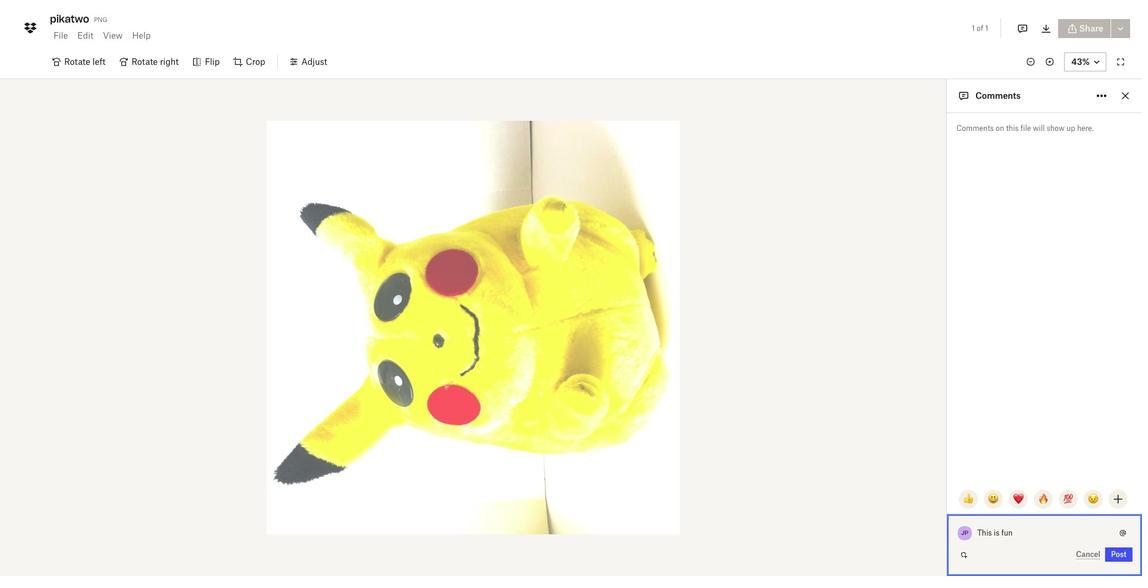 Task type: describe. For each thing, give the bounding box(es) containing it.
cancel button
[[1077, 550, 1101, 560]]

43%
[[1072, 57, 1091, 67]]

❤️
[[1014, 495, 1024, 504]]

view
[[103, 30, 123, 40]]

left
[[93, 57, 106, 67]]

😣
[[1089, 495, 1099, 504]]

43% button
[[1065, 52, 1107, 71]]

1 1 from the left
[[973, 24, 976, 33]]

Add your thoughts text field
[[978, 524, 1117, 543]]

png
[[94, 14, 108, 24]]

🔥 button
[[1035, 490, 1054, 509]]

💯
[[1064, 495, 1074, 504]]

comments for comments on this file will show up here.
[[957, 124, 995, 133]]

close right sidebar image
[[1119, 89, 1133, 103]]

jp
[[962, 529, 969, 537]]

up
[[1067, 124, 1076, 133]]

comments on this file will show up here.
[[957, 124, 1095, 133]]

this is fun
[[978, 529, 1013, 538]]

👍
[[964, 495, 974, 504]]

edit
[[77, 30, 93, 40]]

pikatwo png
[[50, 13, 108, 25]]

help
[[132, 30, 151, 40]]

🔥
[[1039, 495, 1049, 504]]

rotate left button
[[45, 52, 113, 71]]

is
[[995, 529, 1000, 538]]

on
[[997, 124, 1005, 133]]

show
[[1048, 124, 1065, 133]]

dropbox image
[[21, 18, 40, 37]]

flip button
[[186, 52, 227, 71]]

😣 button
[[1085, 490, 1104, 509]]

cancel
[[1077, 550, 1101, 559]]

😃
[[989, 495, 999, 504]]

crop
[[246, 57, 265, 67]]

rotate right button
[[113, 52, 186, 71]]

fun
[[1002, 529, 1013, 538]]

crop button
[[227, 52, 273, 71]]

adjust button
[[283, 52, 335, 71]]

post
[[1112, 550, 1127, 559]]

here.
[[1078, 124, 1095, 133]]

adjust
[[302, 57, 327, 67]]

file
[[1021, 124, 1032, 133]]

rotate left
[[64, 57, 106, 67]]

👍 button
[[960, 490, 979, 509]]



Task type: locate. For each thing, give the bounding box(es) containing it.
this
[[1007, 124, 1019, 133]]

😃 button
[[985, 490, 1004, 509]]

1 left of
[[973, 24, 976, 33]]

rotate inside button
[[132, 57, 158, 67]]

rotate left the left
[[64, 57, 90, 67]]

this
[[978, 529, 993, 538]]

file button
[[49, 26, 73, 45]]

right
[[160, 57, 179, 67]]

of
[[977, 24, 984, 33]]

1 rotate from the left
[[64, 57, 90, 67]]

rotate left right
[[132, 57, 158, 67]]

rotate for rotate left
[[64, 57, 90, 67]]

0 horizontal spatial rotate
[[64, 57, 90, 67]]

help button
[[128, 26, 156, 45]]

rotate right
[[132, 57, 179, 67]]

0 vertical spatial comments
[[976, 90, 1021, 101]]

1 horizontal spatial 1
[[986, 24, 989, 33]]

2 1 from the left
[[986, 24, 989, 33]]

pikatwo
[[50, 13, 89, 25]]

rotate inside "button"
[[64, 57, 90, 67]]

comments for comments
[[976, 90, 1021, 101]]

will
[[1034, 124, 1046, 133]]

1 horizontal spatial rotate
[[132, 57, 158, 67]]

rotate
[[64, 57, 90, 67], [132, 57, 158, 67]]

comments left on
[[957, 124, 995, 133]]

file
[[54, 30, 68, 40]]

view button
[[98, 26, 128, 45]]

flip
[[205, 57, 220, 67]]

❤️ button
[[1010, 490, 1029, 509]]

1 right of
[[986, 24, 989, 33]]

edit button
[[73, 26, 98, 45]]

0 horizontal spatial 1
[[973, 24, 976, 33]]

comments up on
[[976, 90, 1021, 101]]

comments
[[976, 90, 1021, 101], [957, 124, 995, 133]]

1 of 1
[[973, 24, 989, 33]]

post button
[[1106, 548, 1133, 562]]

rotate for rotate right
[[132, 57, 158, 67]]

2 rotate from the left
[[132, 57, 158, 67]]

1
[[973, 24, 976, 33], [986, 24, 989, 33]]

💯 button
[[1060, 490, 1079, 509]]

1 vertical spatial comments
[[957, 124, 995, 133]]



Task type: vqa. For each thing, say whether or not it's contained in the screenshot.
upgrade link
no



